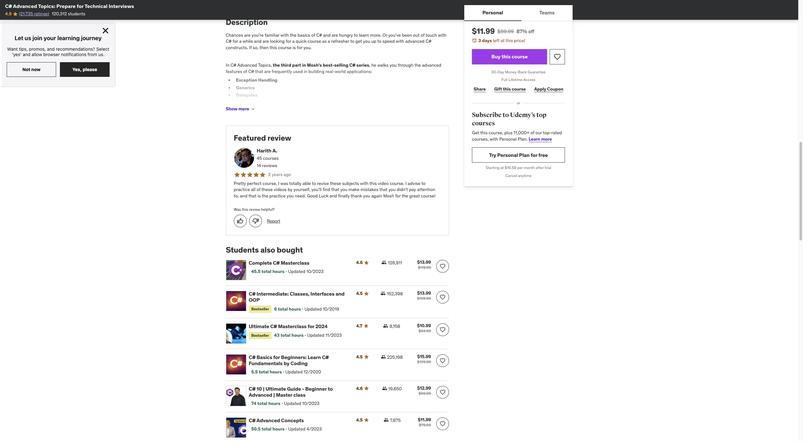 Task type: describe. For each thing, give the bounding box(es) containing it.
looking
[[270, 38, 285, 44]]

our
[[536, 130, 542, 136]]

0 vertical spatial at
[[501, 38, 505, 43]]

to up get
[[354, 32, 358, 38]]

beginner
[[306, 386, 327, 392]]

0 vertical spatial in
[[302, 62, 306, 68]]

50.5 total hours
[[252, 426, 285, 432]]

$11.99 for $11.99 $89.99 87% off
[[472, 26, 495, 36]]

teams button
[[522, 5, 573, 20]]

walks
[[378, 62, 389, 68]]

c# 10 | ultimate guide - beginner to advanced | master class
[[249, 386, 333, 398]]

30-
[[492, 69, 498, 74]]

was
[[234, 207, 241, 212]]

chances are you're familiar with the basics of c# and are hungry to learn more. or you've been out of touch with c# for a while and are looking for a quick course as a refresher to get you up to speed with advanced c# constructs. if so, then this course is for you.
[[226, 32, 447, 50]]

advanced inside 'chances are you're familiar with the basics of c# and are hungry to learn more. or you've been out of touch with c# for a while and are looking for a quick course as a refresher to get you up to speed with advanced c# constructs. if so, then this course is for you.'
[[406, 38, 425, 44]]

if
[[249, 45, 252, 50]]

speed
[[383, 38, 395, 44]]

real-
[[326, 68, 335, 74]]

c# intermediate: classes, interfaces and oop link
[[249, 291, 349, 303]]

complete c# masterclass
[[249, 260, 310, 266]]

$89.99
[[498, 28, 514, 34]]

pretty perfect course, i was totally able to revise these subjects with this video course. i advise to practice all of these videos by yourself, you'll find that you make mistakes that you didn't pay attention to, and that is the practice you need. good luck and finally thank you again mosh for the great course!
[[234, 180, 436, 199]]

learn more
[[529, 136, 552, 142]]

this down $89.99
[[506, 38, 513, 43]]

gift this course
[[495, 86, 526, 92]]

,
[[370, 62, 371, 68]]

features
[[226, 68, 243, 74]]

total for advanced
[[262, 426, 272, 432]]

0 horizontal spatial |
[[263, 386, 265, 392]]

advanced up the features at left top
[[238, 62, 257, 68]]

building
[[309, 68, 325, 74]]

are up refresher
[[332, 32, 338, 38]]

152,398
[[387, 291, 403, 297]]

for inside pretty perfect course, i was totally able to revise these subjects with this video course. i advise to practice all of these videos by yourself, you'll find that you make mistakes that you didn't pay attention to, and that is the practice you need. good luck and finally thank you again mosh for the great course!
[[396, 193, 401, 199]]

didn't
[[397, 187, 408, 192]]

chances
[[226, 32, 243, 38]]

you're
[[252, 32, 264, 38]]

4.5 for c# advanced concepts
[[357, 417, 363, 423]]

the inside , he walks you through the advanced features of c# that are frequently used in building real-world applications:
[[415, 62, 421, 68]]

$10.99 $94.99
[[418, 323, 431, 333]]

wishlist image for complete c# masterclass
[[440, 263, 446, 270]]

students also bought
[[226, 245, 303, 255]]

wishlist image for c# intermediate: classes, interfaces and oop
[[440, 294, 446, 301]]

to up you'll
[[312, 180, 316, 186]]

the up helpful?
[[262, 193, 269, 199]]

3
[[479, 38, 481, 43]]

the up frequently on the top of the page
[[273, 62, 280, 68]]

course.
[[390, 180, 405, 186]]

4.5 for c# intermediate: classes, interfaces and oop
[[357, 291, 363, 296]]

74
[[252, 401, 257, 406]]

part
[[292, 62, 301, 68]]

this right gift
[[503, 86, 511, 92]]

this right was at the left top of page
[[242, 207, 248, 212]]

up
[[372, 38, 377, 44]]

course!
[[421, 193, 436, 199]]

the down didn't
[[402, 193, 409, 199]]

4.6 for complete c# masterclass
[[357, 260, 363, 265]]

updated down 2024
[[307, 333, 325, 338]]

are up while
[[244, 32, 251, 38]]

ago
[[284, 172, 291, 177]]

(21,735
[[19, 11, 33, 17]]

10/2023 for c# 10 | ultimate guide - beginner to advanced | master class
[[303, 401, 320, 406]]

that down all
[[249, 193, 257, 199]]

12/2020
[[304, 369, 321, 375]]

more for learn more
[[542, 136, 552, 142]]

off
[[529, 28, 535, 34]]

4/2023
[[307, 426, 322, 432]]

4.6 for c# 10 | ultimate guide - beginner to advanced | master class
[[357, 386, 363, 391]]

mark as unhelpful image
[[252, 218, 259, 224]]

for right the looking
[[286, 38, 292, 44]]

hours for masterclass
[[273, 269, 285, 274]]

0 vertical spatial learn
[[529, 136, 541, 142]]

top
[[537, 111, 547, 119]]

ultimate c# masterclass for 2024 link
[[249, 323, 349, 330]]

learn inside c# basics for beginners: learn c# fundamentals by coding
[[308, 354, 321, 360]]

xsmall image for complete c# masterclass
[[382, 260, 387, 265]]

for up "students"
[[77, 3, 84, 9]]

is inside pretty perfect course, i was totally able to revise these subjects with this video course. i advise to practice all of these videos by yourself, you'll find that you make mistakes that you didn't pay attention to, and that is the practice you need. good luck and finally thank you again mosh for the great course!
[[258, 193, 261, 199]]

try personal plan for free link
[[472, 148, 565, 163]]

of right the basics
[[312, 32, 315, 38]]

updated 10/2023 for complete c# masterclass
[[288, 269, 324, 274]]

left
[[493, 38, 500, 43]]

ultimate inside c# 10 | ultimate guide - beginner to advanced | master class
[[266, 386, 286, 392]]

hours for for
[[270, 369, 282, 375]]

show more
[[226, 106, 249, 112]]

world
[[335, 68, 346, 74]]

advanced inside c# 10 | ultimate guide - beginner to advanced | master class
[[249, 392, 273, 398]]

selling
[[335, 62, 349, 68]]

at inside 'starting at $16.58 per month after trial cancel anytime'
[[501, 165, 504, 170]]

exception handling generics delegates events
[[236, 77, 278, 106]]

10/2019
[[323, 306, 340, 312]]

this inside 'chances are you're familiar with the basics of c# and are hungry to learn more. or you've been out of touch with c# for a while and are looking for a quick course as a refresher to get you up to speed with advanced c# constructs. if so, then this course is for you.'
[[270, 45, 277, 50]]

buy
[[492, 53, 501, 60]]

to right up
[[378, 38, 382, 44]]

students
[[226, 245, 259, 255]]

xsmall image for c# 10 | ultimate guide - beginner to advanced | master class
[[382, 386, 387, 391]]

masterclass for ultimate
[[278, 323, 307, 329]]

pay
[[409, 187, 416, 192]]

bought
[[277, 245, 303, 255]]

this inside button
[[502, 53, 511, 60]]

and down you're
[[254, 38, 262, 44]]

of inside pretty perfect course, i was totally able to revise these subjects with this video course. i advise to practice all of these videos by yourself, you'll find that you make mistakes that you didn't pay attention to, and that is the practice you need. good luck and finally thank you again mosh for the great course!
[[257, 187, 261, 192]]

students
[[68, 11, 85, 17]]

4.5 for c# basics for beginners: learn c# fundamentals by coding
[[357, 354, 363, 360]]

hours down ultimate c# masterclass for 2024 link
[[292, 333, 304, 338]]

by inside c# basics for beginners: learn c# fundamentals by coding
[[284, 360, 290, 367]]

$15.99
[[418, 354, 431, 359]]

course inside buy this course button
[[512, 53, 528, 60]]

harith al-dabbagh image
[[234, 148, 254, 168]]

you up 'mosh'
[[389, 187, 396, 192]]

description
[[226, 17, 268, 27]]

apply coupon
[[535, 86, 564, 92]]

course up you.
[[308, 38, 321, 44]]

you inside , he walks you through the advanced features of c# that are frequently used in building real-world applications:
[[390, 62, 397, 68]]

for left 2024
[[308, 323, 315, 329]]

45.5
[[252, 269, 261, 274]]

oop
[[249, 297, 260, 303]]

1 horizontal spatial |
[[274, 392, 275, 398]]

try personal plan for free
[[489, 152, 548, 158]]

with up the looking
[[281, 32, 289, 38]]

great
[[410, 193, 420, 199]]

master
[[276, 392, 293, 398]]

and up as
[[323, 32, 331, 38]]

used
[[293, 68, 303, 74]]

1 vertical spatial practice
[[270, 193, 286, 199]]

after
[[536, 165, 544, 170]]

0 vertical spatial ultimate
[[249, 323, 269, 329]]

$79.99
[[419, 423, 431, 427]]

2 vertical spatial personal
[[498, 152, 518, 158]]

50.5
[[252, 426, 261, 432]]

applications:
[[347, 68, 372, 74]]

basics
[[298, 32, 311, 38]]

to,
[[234, 193, 239, 199]]

delegates
[[236, 92, 258, 98]]

more for show more
[[239, 106, 249, 112]]

5.5
[[252, 369, 258, 375]]

guide
[[287, 386, 301, 392]]

harith a. 45 courses 14 reviews
[[257, 147, 279, 168]]

plan.
[[518, 136, 528, 142]]

more.
[[370, 32, 382, 38]]

xsmall image for ultimate c# masterclass for 2024
[[384, 323, 389, 329]]

rated
[[552, 130, 562, 136]]

of inside 'get this course, plus 11,000+ of our top-rated courses, with personal plan.'
[[531, 130, 535, 136]]

and inside c# intermediate: classes, interfaces and oop
[[336, 291, 345, 297]]

xsmall image for c# intermediate: classes, interfaces and oop
[[381, 291, 386, 296]]

to inside c# 10 | ultimate guide - beginner to advanced | master class
[[328, 386, 333, 392]]

class
[[294, 392, 306, 398]]

total for basics
[[259, 369, 269, 375]]

been
[[402, 32, 412, 38]]

4.7
[[357, 323, 363, 329]]

wishlist image for ultimate c# masterclass for 2024
[[440, 327, 446, 333]]

advanced up 50.5 total hours
[[257, 417, 280, 424]]

bestseller for c#
[[252, 307, 269, 312]]

xsmall image inside show more button
[[251, 106, 256, 112]]

to inside subscribe to udemy's top courses
[[503, 111, 509, 119]]

top-
[[543, 130, 552, 136]]

hours for concepts
[[273, 426, 285, 432]]

back
[[518, 69, 527, 74]]

updated for c# advanced concepts
[[288, 426, 306, 432]]

updated 12/2020
[[286, 369, 321, 375]]

for down the quick
[[297, 45, 303, 50]]

course down the looking
[[278, 45, 292, 50]]

find
[[323, 187, 331, 192]]

of right out on the right top of page
[[421, 32, 425, 38]]

subscribe to udemy's top courses
[[472, 111, 547, 127]]

$11.99 $79.99
[[418, 417, 431, 427]]

course, for perfect
[[263, 180, 277, 186]]

6 total hours
[[274, 306, 301, 312]]

courses inside harith a. 45 courses 14 reviews
[[263, 155, 279, 161]]

c# inside , he walks you through the advanced features of c# that are frequently used in building real-world applications:
[[249, 68, 254, 74]]

coupon
[[548, 86, 564, 92]]

with down you've
[[396, 38, 405, 44]]

$13.99 for complete c# masterclass
[[418, 259, 431, 265]]

87%
[[517, 28, 528, 34]]

hours down c# intermediate: classes, interfaces and oop
[[289, 306, 301, 312]]

apply
[[535, 86, 547, 92]]

by inside pretty perfect course, i was totally able to revise these subjects with this video course. i advise to practice all of these videos by yourself, you'll find that you make mistakes that you didn't pay attention to, and that is the practice you need. good luck and finally thank you again mosh for the great course!
[[288, 187, 293, 192]]

$94.99
[[419, 329, 431, 333]]

attention
[[418, 187, 436, 192]]

personal inside 'get this course, plus 11,000+ of our top-rated courses, with personal plan.'
[[500, 136, 517, 142]]



Task type: vqa. For each thing, say whether or not it's contained in the screenshot.
hours associated with Masterclass
yes



Task type: locate. For each thing, give the bounding box(es) containing it.
advanced inside , he walks you through the advanced features of c# that are frequently used in building real-world applications:
[[422, 62, 442, 68]]

10/2023 for complete c# masterclass
[[307, 269, 324, 274]]

for right basics
[[274, 354, 280, 360]]

of right all
[[257, 187, 261, 192]]

frequently
[[272, 68, 292, 74]]

$11.99
[[472, 26, 495, 36], [418, 417, 431, 423]]

is
[[293, 45, 296, 50], [258, 193, 261, 199]]

updated 10/2023 down the 'complete c# masterclass' link
[[288, 269, 324, 274]]

personal up $16.58
[[498, 152, 518, 158]]

1 vertical spatial more
[[542, 136, 552, 142]]

1 horizontal spatial courses
[[472, 119, 495, 127]]

4.5
[[5, 11, 12, 17], [357, 291, 363, 296], [357, 354, 363, 360], [357, 417, 363, 423]]

1 vertical spatial $13.99
[[418, 290, 431, 296]]

total right 45.5
[[262, 269, 272, 274]]

0 vertical spatial course,
[[489, 130, 504, 136]]

1 a from the left
[[239, 38, 242, 44]]

for inside c# basics for beginners: learn c# fundamentals by coding
[[274, 354, 280, 360]]

for left free
[[531, 152, 538, 158]]

advise
[[408, 180, 421, 186]]

course inside gift this course link
[[512, 86, 526, 92]]

technical
[[85, 3, 108, 9]]

$16.58
[[505, 165, 517, 170]]

1 vertical spatial is
[[258, 193, 261, 199]]

you left need.
[[287, 193, 294, 199]]

total for c#
[[262, 269, 272, 274]]

wishlist image right $129.99
[[440, 358, 446, 364]]

0 vertical spatial personal
[[483, 9, 504, 16]]

through
[[398, 62, 414, 68]]

course, down 2
[[263, 180, 277, 186]]

you'll
[[312, 187, 322, 192]]

refresher
[[332, 38, 350, 44]]

hours for |
[[269, 401, 281, 406]]

at right left
[[501, 38, 505, 43]]

1 horizontal spatial a
[[293, 38, 295, 44]]

this inside 'get this course, plus 11,000+ of our top-rated courses, with personal plan.'
[[481, 130, 488, 136]]

or
[[383, 32, 388, 38]]

out
[[413, 32, 420, 38]]

xsmall image
[[251, 106, 256, 112], [384, 323, 389, 329], [381, 354, 386, 359], [382, 386, 387, 391]]

1 horizontal spatial these
[[330, 180, 341, 186]]

120,312 students
[[52, 11, 85, 17]]

complete c# masterclass link
[[249, 260, 349, 266]]

1 vertical spatial 4.6
[[357, 386, 363, 391]]

0 horizontal spatial $11.99
[[418, 417, 431, 423]]

of up exception
[[244, 68, 247, 74]]

1 vertical spatial masterclass
[[278, 323, 307, 329]]

updated
[[288, 269, 306, 274], [305, 306, 322, 312], [307, 333, 325, 338], [286, 369, 303, 375], [284, 401, 301, 406], [288, 426, 306, 432]]

1 vertical spatial in
[[304, 68, 308, 74]]

total right 6
[[278, 306, 288, 312]]

1 vertical spatial review
[[249, 207, 260, 212]]

1 vertical spatial xsmall image
[[381, 291, 386, 296]]

mosh's
[[307, 62, 322, 68]]

that down topics,
[[255, 68, 263, 74]]

1 horizontal spatial review
[[268, 133, 291, 143]]

updated 10/2023 for c# 10 | ultimate guide - beginner to advanced | master class
[[284, 401, 320, 406]]

0 vertical spatial review
[[268, 133, 291, 143]]

courses inside subscribe to udemy's top courses
[[472, 119, 495, 127]]

and right interfaces
[[336, 291, 345, 297]]

wishlist image
[[440, 358, 446, 364], [440, 421, 446, 427]]

a right as
[[328, 38, 330, 44]]

(21,735 ratings)
[[19, 11, 49, 17]]

xsmall image left 7,675
[[384, 418, 389, 423]]

xsmall image
[[382, 260, 387, 265], [381, 291, 386, 296], [384, 418, 389, 423]]

1 horizontal spatial more
[[542, 136, 552, 142]]

0 vertical spatial more
[[239, 106, 249, 112]]

2 4.6 from the top
[[357, 386, 363, 391]]

again
[[372, 193, 383, 199]]

7,675
[[390, 418, 401, 423]]

wishlist image right $79.99
[[440, 421, 446, 427]]

this up mistakes
[[370, 180, 377, 186]]

a up constructs.
[[239, 38, 242, 44]]

subscribe
[[472, 111, 502, 119]]

2 bestseller from the top
[[252, 333, 269, 338]]

course, inside 'get this course, plus 11,000+ of our top-rated courses, with personal plan.'
[[489, 130, 504, 136]]

bestseller for ultimate
[[252, 333, 269, 338]]

of left our
[[531, 130, 535, 136]]

review up mark as unhelpful icon
[[249, 207, 260, 212]]

so,
[[253, 45, 259, 50]]

lifetime
[[509, 77, 523, 82]]

1 4.6 from the top
[[357, 260, 363, 265]]

1 vertical spatial at
[[501, 165, 504, 170]]

total for 10
[[258, 401, 268, 406]]

0 horizontal spatial practice
[[234, 187, 250, 192]]

to left get
[[351, 38, 355, 44]]

is inside 'chances are you're familiar with the basics of c# and are hungry to learn more. or you've been out of touch with c# for a while and are looking for a quick course as a refresher to get you up to speed with advanced c# constructs. if so, then this course is for you.'
[[293, 45, 296, 50]]

perfect
[[247, 180, 262, 186]]

to up attention
[[422, 180, 426, 186]]

with right courses,
[[490, 136, 499, 142]]

xsmall image left 126,911
[[382, 260, 387, 265]]

is down perfect
[[258, 193, 261, 199]]

updated down the 'complete c# masterclass' link
[[288, 269, 306, 274]]

course up back
[[512, 53, 528, 60]]

get
[[472, 130, 480, 136]]

$11.99 for $11.99 $79.99
[[418, 417, 431, 423]]

you.
[[304, 45, 312, 50]]

courses down subscribe
[[472, 119, 495, 127]]

0 vertical spatial 4.6
[[357, 260, 363, 265]]

alarm image
[[472, 38, 477, 43]]

the inside 'chances are you're familiar with the basics of c# and are hungry to learn more. or you've been out of touch with c# for a while and are looking for a quick course as a refresher to get you up to speed with advanced c# constructs. if so, then this course is for you.'
[[290, 32, 297, 38]]

more down events
[[239, 106, 249, 112]]

0 vertical spatial $13.99
[[418, 259, 431, 265]]

with up mistakes
[[360, 180, 369, 186]]

$11.99 down $99.99
[[418, 417, 431, 423]]

more
[[239, 106, 249, 112], [542, 136, 552, 142]]

2 a from the left
[[293, 38, 295, 44]]

hours down fundamentals
[[270, 369, 282, 375]]

mark as helpful image
[[237, 218, 244, 224]]

pretty
[[234, 180, 246, 186]]

hours down the c# advanced concepts
[[273, 426, 285, 432]]

learn down our
[[529, 136, 541, 142]]

tab list containing personal
[[465, 5, 573, 21]]

and right to,
[[240, 193, 248, 199]]

2
[[268, 172, 271, 177]]

$109.99
[[417, 296, 431, 301]]

$13.99 for c# intermediate: classes, interfaces and oop
[[418, 290, 431, 296]]

1 vertical spatial these
[[262, 187, 273, 192]]

0 vertical spatial practice
[[234, 187, 250, 192]]

0 vertical spatial advanced
[[406, 38, 425, 44]]

personal up '$11.99 $89.99 87% off'
[[483, 9, 504, 16]]

course, for this
[[489, 130, 504, 136]]

0 horizontal spatial review
[[249, 207, 260, 212]]

1 vertical spatial 10/2023
[[303, 401, 320, 406]]

with inside pretty perfect course, i was totally able to revise these subjects with this video course. i advise to practice all of these videos by yourself, you'll find that you make mistakes that you didn't pay attention to, and that is the practice you need. good luck and finally thank you again mosh for the great course!
[[360, 180, 369, 186]]

he
[[372, 62, 377, 68]]

| right 10
[[263, 386, 265, 392]]

make
[[349, 187, 360, 192]]

course, inside pretty perfect course, i was totally able to revise these subjects with this video course. i advise to practice all of these videos by yourself, you'll find that you make mistakes that you didn't pay attention to, and that is the practice you need. good luck and finally thank you again mosh for the great course!
[[263, 180, 277, 186]]

0 vertical spatial updated 10/2023
[[288, 269, 324, 274]]

to right beginner
[[328, 386, 333, 392]]

for down didn't
[[396, 193, 401, 199]]

are inside , he walks you through the advanced features of c# that are frequently used in building real-world applications:
[[265, 68, 271, 74]]

by
[[288, 187, 293, 192], [284, 360, 290, 367]]

for down chances
[[233, 38, 238, 44]]

topics,
[[258, 62, 272, 68]]

$13.99 right 126,911
[[418, 259, 431, 265]]

1 wishlist image from the top
[[440, 358, 446, 364]]

in right part
[[302, 62, 306, 68]]

in right used
[[304, 68, 308, 74]]

i up didn't
[[406, 180, 407, 186]]

$10.99
[[418, 323, 431, 329]]

2 horizontal spatial a
[[328, 38, 330, 44]]

1 vertical spatial by
[[284, 360, 290, 367]]

0 vertical spatial wishlist image
[[440, 358, 446, 364]]

0 horizontal spatial more
[[239, 106, 249, 112]]

masterclass up 43 total hours
[[278, 323, 307, 329]]

xsmall image for c# basics for beginners: learn c# fundamentals by coding
[[381, 354, 386, 359]]

$13.99 down $119.99
[[418, 290, 431, 296]]

0 horizontal spatial i
[[278, 180, 280, 186]]

personal button
[[465, 5, 522, 20]]

wishlist image for c# basics for beginners: learn c# fundamentals by coding
[[440, 358, 446, 364]]

2 wishlist image from the top
[[440, 421, 446, 427]]

2 i from the left
[[406, 180, 407, 186]]

2 $13.99 from the top
[[418, 290, 431, 296]]

1 i from the left
[[278, 180, 280, 186]]

0 vertical spatial courses
[[472, 119, 495, 127]]

able
[[303, 180, 311, 186]]

wishlist image for c# advanced concepts
[[440, 421, 446, 427]]

updated for c# 10 | ultimate guide - beginner to advanced | master class
[[284, 401, 301, 406]]

4.6
[[357, 260, 363, 265], [357, 386, 363, 391]]

0 vertical spatial by
[[288, 187, 293, 192]]

buy this course button
[[472, 49, 548, 64]]

trial
[[545, 165, 552, 170]]

c# advanced topics: prepare for technical interviews
[[5, 3, 134, 9]]

day
[[498, 69, 505, 74]]

personal down plus
[[500, 136, 517, 142]]

1 vertical spatial personal
[[500, 136, 517, 142]]

personal inside button
[[483, 9, 504, 16]]

0 vertical spatial xsmall image
[[382, 260, 387, 265]]

0 vertical spatial bestseller
[[252, 307, 269, 312]]

show
[[226, 106, 238, 112]]

1 vertical spatial ultimate
[[266, 386, 286, 392]]

get
[[356, 38, 362, 44]]

that inside , he walks you through the advanced features of c# that are frequently used in building real-world applications:
[[255, 68, 263, 74]]

course
[[308, 38, 321, 44], [278, 45, 292, 50], [512, 53, 528, 60], [512, 86, 526, 92]]

updated for c# basics for beginners: learn c# fundamentals by coding
[[286, 369, 303, 375]]

0 vertical spatial 10/2023
[[307, 269, 324, 274]]

you up finally
[[341, 187, 348, 192]]

in inside , he walks you through the advanced features of c# that are frequently used in building real-world applications:
[[304, 68, 308, 74]]

these up find
[[330, 180, 341, 186]]

0 vertical spatial is
[[293, 45, 296, 50]]

c# inside c# intermediate: classes, interfaces and oop
[[249, 291, 256, 297]]

masterclass for complete
[[281, 260, 310, 266]]

bestseller down oop
[[252, 307, 269, 312]]

practice down videos
[[270, 193, 286, 199]]

1 bestseller from the top
[[252, 307, 269, 312]]

and down find
[[330, 193, 337, 199]]

1 horizontal spatial learn
[[529, 136, 541, 142]]

generics
[[236, 85, 255, 91]]

advanced down out on the right top of page
[[406, 38, 425, 44]]

practice down pretty on the left of the page
[[234, 187, 250, 192]]

126,911
[[388, 260, 403, 266]]

review up a.
[[268, 133, 291, 143]]

xsmall image down delegates
[[251, 106, 256, 112]]

that down video
[[380, 187, 388, 192]]

this down the looking
[[270, 45, 277, 50]]

buy this course
[[492, 53, 528, 60]]

tab list
[[465, 5, 573, 21]]

luck
[[319, 193, 329, 199]]

5.5 total hours
[[252, 369, 282, 375]]

0 vertical spatial $11.99
[[472, 26, 495, 36]]

course,
[[489, 130, 504, 136], [263, 180, 277, 186]]

for
[[77, 3, 84, 9], [233, 38, 238, 44], [286, 38, 292, 44], [297, 45, 303, 50], [531, 152, 538, 158], [396, 193, 401, 199], [308, 323, 315, 329], [274, 354, 280, 360]]

total right 43
[[281, 333, 291, 338]]

c# inside c# 10 | ultimate guide - beginner to advanced | master class
[[249, 386, 256, 392]]

-
[[302, 386, 304, 392]]

this up courses,
[[481, 130, 488, 136]]

yourself,
[[294, 187, 311, 192]]

0 horizontal spatial courses
[[263, 155, 279, 161]]

bestseller left 43
[[252, 333, 269, 338]]

1 vertical spatial course,
[[263, 180, 277, 186]]

1 vertical spatial bestseller
[[252, 333, 269, 338]]

2024
[[316, 323, 328, 329]]

1 vertical spatial wishlist image
[[440, 421, 446, 427]]

1 horizontal spatial is
[[293, 45, 296, 50]]

updated 10/2023
[[288, 269, 324, 274], [284, 401, 320, 406]]

hours down "complete c# masterclass"
[[273, 269, 285, 274]]

constructs.
[[226, 45, 248, 50]]

intermediate:
[[257, 291, 289, 297]]

0 horizontal spatial is
[[258, 193, 261, 199]]

i
[[278, 180, 280, 186], [406, 180, 407, 186]]

you
[[363, 38, 371, 44], [390, 62, 397, 68], [341, 187, 348, 192], [389, 187, 396, 192], [287, 193, 294, 199], [364, 193, 371, 199]]

1 vertical spatial learn
[[308, 354, 321, 360]]

of inside , he walks you through the advanced features of c# that are frequently used in building real-world applications:
[[244, 68, 247, 74]]

1 vertical spatial advanced
[[422, 62, 442, 68]]

this right the buy
[[502, 53, 511, 60]]

that right find
[[332, 187, 340, 192]]

1 vertical spatial $11.99
[[418, 417, 431, 423]]

10/2023 down class
[[303, 401, 320, 406]]

these left videos
[[262, 187, 273, 192]]

3 a from the left
[[328, 38, 330, 44]]

2 vertical spatial xsmall image
[[384, 418, 389, 423]]

try
[[489, 152, 497, 158]]

was this review helpful?
[[234, 207, 275, 212]]

1 horizontal spatial i
[[406, 180, 407, 186]]

you inside 'chances are you're familiar with the basics of c# and are hungry to learn more. or you've been out of touch with c# for a while and are looking for a quick course as a refresher to get you up to speed with advanced c# constructs. if so, then this course is for you.'
[[363, 38, 371, 44]]

total right "50.5"
[[262, 426, 272, 432]]

subjects
[[343, 180, 359, 186]]

wishlist image for c# 10 | ultimate guide - beginner to advanced | master class
[[440, 389, 446, 396]]

advanced up (21,735 at the top left of the page
[[13, 3, 37, 9]]

report button
[[267, 218, 280, 224]]

0 horizontal spatial a
[[239, 38, 242, 44]]

$13.99 inside $13.99 $109.99
[[418, 290, 431, 296]]

masterclass down bought
[[281, 260, 310, 266]]

0 horizontal spatial learn
[[308, 354, 321, 360]]

xsmall image left 152,398
[[381, 291, 386, 296]]

learn more link
[[529, 136, 552, 142]]

updated for complete c# masterclass
[[288, 269, 306, 274]]

you've
[[389, 32, 401, 38]]

c# basics for beginners: learn c# fundamentals by coding link
[[249, 354, 349, 367]]

familiar
[[265, 32, 280, 38]]

a left the quick
[[293, 38, 295, 44]]

total down fundamentals
[[259, 369, 269, 375]]

1 horizontal spatial $11.99
[[472, 26, 495, 36]]

touch
[[426, 32, 437, 38]]

with right "touch"
[[438, 32, 447, 38]]

1 vertical spatial courses
[[263, 155, 279, 161]]

1 $13.99 from the top
[[418, 259, 431, 265]]

updated down interfaces
[[305, 306, 322, 312]]

full
[[502, 77, 508, 82]]

that
[[255, 68, 263, 74], [332, 187, 340, 192], [380, 187, 388, 192], [249, 193, 257, 199]]

more inside button
[[239, 106, 249, 112]]

video
[[378, 180, 389, 186]]

0 horizontal spatial course,
[[263, 180, 277, 186]]

1 horizontal spatial course,
[[489, 130, 504, 136]]

1 horizontal spatial practice
[[270, 193, 286, 199]]

get this course, plus 11,000+ of our top-rated courses, with personal plan.
[[472, 130, 562, 142]]

0 vertical spatial masterclass
[[281, 260, 310, 266]]

$12.99 $99.99
[[418, 385, 431, 396]]

this inside pretty perfect course, i was totally able to revise these subjects with this video course. i advise to practice all of these videos by yourself, you'll find that you make mistakes that you didn't pay attention to, and that is the practice you need. good luck and finally thank you again mosh for the great course!
[[370, 180, 377, 186]]

0 horizontal spatial these
[[262, 187, 273, 192]]

with inside 'get this course, plus 11,000+ of our top-rated courses, with personal plan.'
[[490, 136, 499, 142]]

xsmall image for c# advanced concepts
[[384, 418, 389, 423]]

wishlist image
[[554, 53, 562, 60], [440, 263, 446, 270], [440, 294, 446, 301], [440, 327, 446, 333], [440, 389, 446, 396]]

11,000+
[[514, 130, 530, 136]]

and
[[323, 32, 331, 38], [254, 38, 262, 44], [240, 193, 248, 199], [330, 193, 337, 199], [336, 291, 345, 297]]

are up then
[[263, 38, 269, 44]]

quick
[[296, 38, 307, 44]]

1 vertical spatial updated 10/2023
[[284, 401, 320, 406]]

the right the through
[[415, 62, 421, 68]]

c# advanced concepts link
[[249, 417, 349, 424]]

free
[[539, 152, 548, 158]]

total right 74
[[258, 401, 268, 406]]

0 vertical spatial these
[[330, 180, 341, 186]]

you down mistakes
[[364, 193, 371, 199]]

hours
[[273, 269, 285, 274], [289, 306, 301, 312], [292, 333, 304, 338], [270, 369, 282, 375], [269, 401, 281, 406], [273, 426, 285, 432]]



